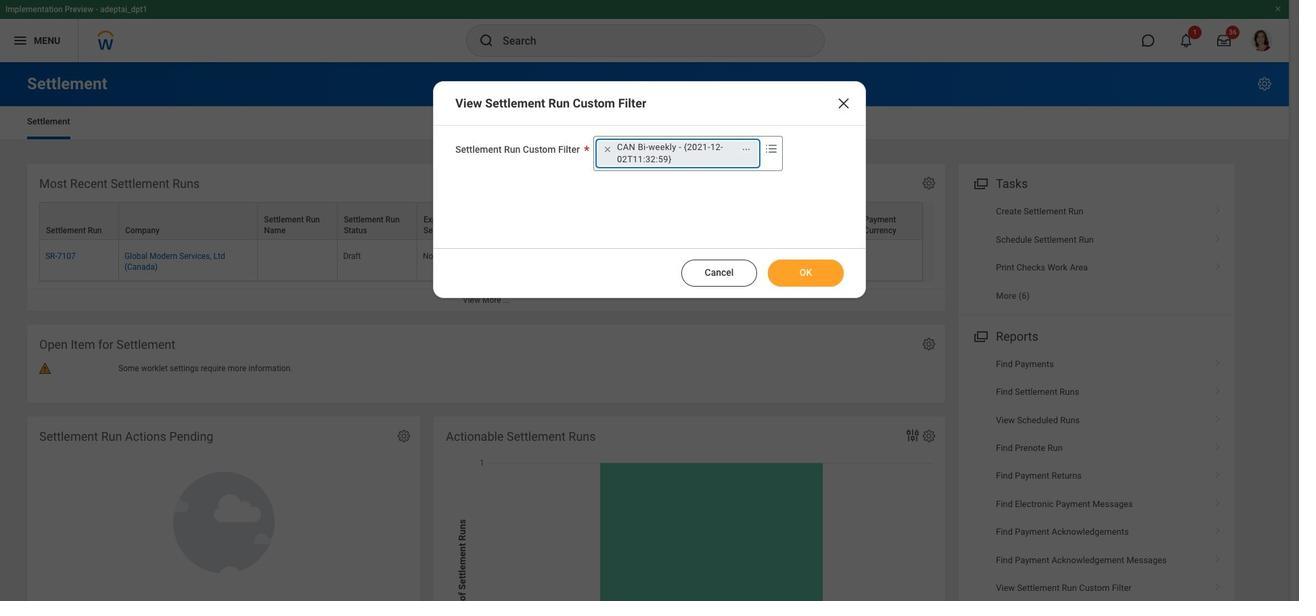 Task type: vqa. For each thing, say whether or not it's contained in the screenshot.
5th chevron right icon from the top
yes



Task type: describe. For each thing, give the bounding box(es) containing it.
5 column header from the left
[[736, 203, 793, 240]]

1 row from the top
[[39, 203, 923, 240]]

6 chevron right image from the top
[[1210, 439, 1227, 452]]

2 chevron right image from the top
[[1210, 467, 1227, 480]]

search image
[[479, 32, 495, 49]]

actionable settlement runs element
[[434, 417, 946, 602]]

list for 10th chevron right icon from the bottom of the page menu group image
[[959, 198, 1236, 310]]

3 chevron right image from the top
[[1210, 258, 1227, 271]]

4 cell from the left
[[613, 240, 671, 282]]

1 cell from the left
[[258, 240, 338, 282]]

2 cell from the left
[[498, 240, 570, 282]]

menu group image for 10th chevron right icon from the bottom of the page
[[972, 174, 990, 192]]

6 column header from the left
[[793, 203, 858, 240]]

2 column header from the left
[[570, 203, 613, 240]]

can bi-weekly - {2021-12-02t11:32:59} element
[[617, 141, 735, 166]]

2 chevron right image from the top
[[1210, 230, 1227, 243]]

9 chevron right image from the top
[[1210, 551, 1227, 564]]

inbox large image
[[1218, 34, 1232, 47]]

5 chevron right image from the top
[[1210, 383, 1227, 396]]

10 chevron right image from the top
[[1210, 579, 1227, 592]]

1 chevron right image from the top
[[1210, 411, 1227, 424]]

4 chevron right image from the top
[[1210, 355, 1227, 368]]



Task type: locate. For each thing, give the bounding box(es) containing it.
open item for settlement element
[[27, 325, 946, 404]]

0 vertical spatial chevron right image
[[1210, 411, 1227, 424]]

1 menu group image from the top
[[972, 174, 990, 192]]

1 vertical spatial list
[[959, 350, 1236, 602]]

chevron right image
[[1210, 411, 1227, 424], [1210, 467, 1227, 480]]

list
[[959, 198, 1236, 310], [959, 350, 1236, 602]]

most recent settlement runs element
[[27, 164, 946, 312]]

1 chevron right image from the top
[[1210, 202, 1227, 215]]

2 list from the top
[[959, 350, 1236, 602]]

3 column header from the left
[[613, 203, 671, 240]]

7 chevron right image from the top
[[1210, 495, 1227, 508]]

menu group image
[[972, 174, 990, 192], [972, 327, 990, 345]]

close environment banner image
[[1275, 5, 1283, 13]]

related actions image
[[742, 145, 751, 154]]

list for seventh chevron right icon from the bottom menu group image
[[959, 350, 1236, 602]]

x image
[[836, 95, 852, 112]]

4 column header from the left
[[671, 203, 736, 240]]

2 menu group image from the top
[[972, 327, 990, 345]]

can bi-weekly - {2021-12-02t11:32:59}, press delete to clear value. option
[[598, 141, 758, 166]]

configure this page image
[[1257, 76, 1273, 92]]

dialog
[[433, 81, 867, 299]]

1 column header from the left
[[498, 203, 570, 240]]

0 vertical spatial menu group image
[[972, 174, 990, 192]]

cell
[[258, 240, 338, 282], [498, 240, 570, 282], [570, 240, 613, 282], [613, 240, 671, 282]]

x small image
[[601, 143, 615, 156]]

notifications large image
[[1180, 34, 1194, 47]]

1 vertical spatial chevron right image
[[1210, 467, 1227, 480]]

main content
[[0, 62, 1290, 602]]

row
[[39, 203, 923, 240], [39, 240, 923, 282]]

1 vertical spatial menu group image
[[972, 327, 990, 345]]

8 chevron right image from the top
[[1210, 523, 1227, 536]]

2 row from the top
[[39, 240, 923, 282]]

0 vertical spatial list
[[959, 198, 1236, 310]]

prompts image
[[764, 141, 780, 157]]

column header
[[498, 203, 570, 240], [570, 203, 613, 240], [613, 203, 671, 240], [671, 203, 736, 240], [736, 203, 793, 240], [793, 203, 858, 240]]

1 list from the top
[[959, 198, 1236, 310]]

banner
[[0, 0, 1290, 62]]

profile logan mcneil element
[[1244, 26, 1282, 56]]

chevron right image
[[1210, 202, 1227, 215], [1210, 230, 1227, 243], [1210, 258, 1227, 271], [1210, 355, 1227, 368], [1210, 383, 1227, 396], [1210, 439, 1227, 452], [1210, 495, 1227, 508], [1210, 523, 1227, 536], [1210, 551, 1227, 564], [1210, 579, 1227, 592]]

3 cell from the left
[[570, 240, 613, 282]]

settlement run actions pending element
[[27, 417, 420, 602]]

menu group image for seventh chevron right icon from the bottom
[[972, 327, 990, 345]]



